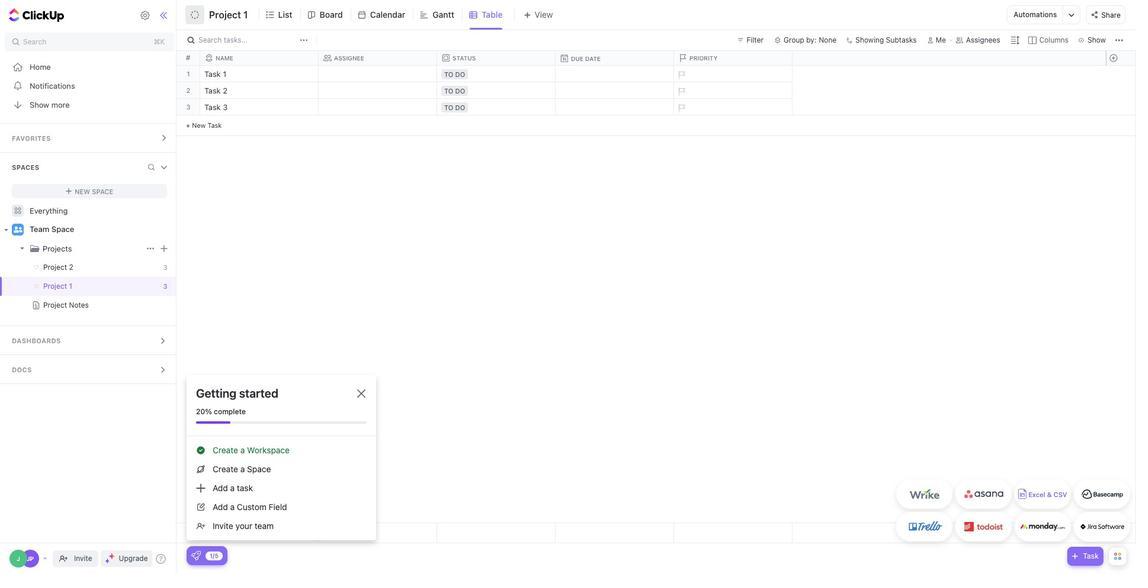 Task type: describe. For each thing, give the bounding box(es) containing it.
automations button
[[1008, 6, 1063, 24]]

favorites
[[12, 134, 51, 142]]

show button
[[1075, 33, 1110, 47]]

board link
[[320, 0, 348, 30]]

list
[[278, 9, 292, 20]]

to do cell for ‎task 1
[[437, 66, 556, 82]]

project notes link
[[0, 296, 156, 315]]

sparkle svg 1 image
[[109, 554, 115, 560]]

do for ‎task 1
[[455, 70, 465, 78]]

excel & csv link
[[1015, 480, 1071, 509]]

onboarding checklist button element
[[191, 552, 201, 561]]

table
[[482, 9, 503, 20]]

excel & csv
[[1029, 491, 1067, 499]]

field
[[269, 502, 287, 512]]

2 for ‎task
[[223, 86, 227, 95]]

status button
[[437, 54, 556, 62]]

new task
[[192, 121, 222, 129]]

automations
[[1014, 10, 1057, 19]]

project 2 link
[[0, 258, 156, 277]]

‎task 1
[[204, 69, 226, 79]]

set priority image
[[672, 66, 690, 84]]

press space to select this row. row containing 3
[[177, 99, 200, 116]]

name
[[216, 55, 233, 62]]

project 1 link
[[0, 277, 156, 296]]

project 2
[[43, 263, 73, 272]]

upgrade link
[[100, 551, 153, 568]]

2 projects link from the left
[[43, 239, 144, 258]]

show for show
[[1088, 36, 1106, 44]]

sidebar settings image
[[140, 10, 151, 21]]

columns
[[1040, 36, 1069, 44]]

upgrade
[[119, 555, 148, 563]]

table link
[[482, 0, 507, 30]]

a for space
[[240, 464, 245, 475]]

complete
[[214, 408, 246, 416]]

docs
[[12, 366, 32, 374]]

show more
[[30, 100, 70, 109]]

more
[[51, 100, 70, 109]]

excel
[[1029, 491, 1045, 499]]

getting
[[196, 387, 237, 400]]

team space link
[[30, 220, 169, 239]]

by:
[[806, 36, 817, 44]]

csv
[[1054, 491, 1067, 499]]

team space
[[30, 225, 74, 234]]

started
[[239, 387, 278, 400]]

to do for task 3
[[444, 104, 465, 111]]

onboarding checklist button image
[[191, 552, 201, 561]]

team
[[30, 225, 49, 234]]

tasks...
[[224, 36, 248, 44]]

‎task 2
[[204, 86, 227, 95]]

1/5
[[210, 552, 219, 560]]

assignees button
[[951, 33, 1006, 47]]

group by: none
[[784, 36, 837, 44]]

create for create a space
[[213, 464, 238, 475]]

add for add a custom field
[[213, 502, 228, 512]]

a for workspace
[[240, 446, 245, 456]]

task for task
[[1083, 552, 1099, 561]]

project 1 inside 'link'
[[43, 282, 72, 291]]

row inside grid
[[200, 51, 795, 66]]

a for custom
[[230, 502, 235, 512]]

project notes
[[43, 301, 89, 310]]

gantt link
[[433, 0, 459, 30]]

dashboards
[[12, 337, 61, 345]]

showing subtasks
[[856, 36, 917, 44]]

priority column header
[[674, 51, 795, 65]]

create a space
[[213, 464, 271, 475]]

show for show more
[[30, 100, 49, 109]]

to for task 3
[[444, 104, 453, 111]]

everything
[[30, 206, 68, 215]]

2 vertical spatial space
[[247, 464, 271, 475]]

1 projects link from the left
[[1, 239, 144, 258]]

view button
[[515, 7, 557, 22]]

task for task 3
[[204, 102, 221, 112]]

jp
[[27, 556, 34, 563]]

filter button
[[733, 33, 768, 47]]

filter
[[747, 36, 764, 44]]

space for team space
[[51, 225, 74, 234]]

row group containing 1 2 3
[[177, 66, 200, 136]]

me
[[936, 36, 946, 44]]

due date
[[571, 55, 601, 62]]

list link
[[278, 0, 297, 30]]

close image
[[357, 390, 366, 398]]

home
[[30, 62, 51, 71]]

invite for invite your team
[[213, 521, 233, 531]]

sparkle svg 2 image
[[105, 559, 110, 564]]

task
[[237, 483, 253, 493]]

create a workspace
[[213, 446, 290, 456]]

share button
[[1087, 5, 1126, 24]]

set priority image for 2
[[672, 83, 690, 101]]

columns button
[[1025, 33, 1075, 47]]

subtasks
[[886, 36, 917, 44]]



Task type: locate. For each thing, give the bounding box(es) containing it.
0 vertical spatial task
[[204, 102, 221, 112]]

1 inside button
[[243, 9, 248, 20]]

0 vertical spatial space
[[92, 188, 113, 195]]

row group
[[177, 66, 200, 136], [200, 66, 793, 136], [1106, 66, 1136, 136]]

3 inside 'press space to select this row.' row
[[223, 102, 228, 112]]

new for new task
[[192, 121, 206, 129]]

search for search
[[23, 37, 46, 46]]

Search tasks... text field
[[198, 32, 297, 49]]

project up search tasks...
[[209, 9, 241, 20]]

set priority image for 3
[[672, 100, 690, 117]]

1 to from the top
[[444, 70, 453, 78]]

0 horizontal spatial space
[[51, 225, 74, 234]]

invite inside sidebar navigation
[[74, 555, 92, 563]]

new for new space
[[75, 188, 90, 195]]

1 vertical spatial ‎task
[[204, 86, 221, 95]]

1 2 3
[[186, 70, 191, 111]]

show inside sidebar navigation
[[30, 100, 49, 109]]

2 up project 1 'link'
[[69, 263, 73, 272]]

1 create from the top
[[213, 446, 238, 456]]

search tasks...
[[198, 36, 248, 44]]

name button
[[200, 54, 319, 62]]

getting started
[[196, 387, 278, 400]]

me button
[[923, 33, 951, 47]]

row group containing ‎task 1
[[200, 66, 793, 136]]

set priority image
[[672, 83, 690, 101], [672, 100, 690, 117]]

2 for 1
[[186, 86, 190, 94]]

set priority element for task 3
[[672, 100, 690, 117]]

invite left sparkle svg 2 icon
[[74, 555, 92, 563]]

project inside project 1 'link'
[[43, 282, 67, 291]]

to do cell for ‎task 2
[[437, 82, 556, 98]]

space up projects
[[51, 225, 74, 234]]

1 row group from the left
[[177, 66, 200, 136]]

2 vertical spatial to
[[444, 104, 453, 111]]

grid
[[177, 51, 1136, 544]]

2 create from the top
[[213, 464, 238, 475]]

set priority image down priority
[[672, 83, 690, 101]]

group
[[784, 36, 804, 44]]

0 vertical spatial to do cell
[[437, 66, 556, 82]]

task 3
[[204, 102, 228, 112]]

cell
[[319, 66, 437, 82], [556, 66, 674, 82], [319, 82, 437, 98], [556, 82, 674, 98], [319, 99, 437, 115], [556, 99, 674, 115]]

create up add a task
[[213, 464, 238, 475]]

workspace
[[247, 446, 290, 456]]

create
[[213, 446, 238, 456], [213, 464, 238, 475]]

add
[[213, 483, 228, 493], [213, 502, 228, 512]]

space for new space
[[92, 188, 113, 195]]

assignee button
[[319, 54, 437, 62]]

3 set priority element from the top
[[672, 100, 690, 117]]

search up name
[[198, 36, 222, 44]]

1 horizontal spatial project 1
[[209, 9, 248, 20]]

show down 'share' button
[[1088, 36, 1106, 44]]

2 to do cell from the top
[[437, 82, 556, 98]]

1 down #
[[187, 70, 190, 78]]

2 left ‎task 2
[[186, 86, 190, 94]]

notifications link
[[0, 76, 179, 95]]

projects link
[[1, 239, 144, 258], [43, 239, 144, 258]]

to do for ‎task 1
[[444, 70, 465, 78]]

new down task 3
[[192, 121, 206, 129]]

1 vertical spatial invite
[[74, 555, 92, 563]]

1 ‎task from the top
[[204, 69, 221, 79]]

2 row group from the left
[[200, 66, 793, 136]]

press space to select this row. row containing ‎task 1
[[200, 66, 793, 84]]

0 horizontal spatial new
[[75, 188, 90, 195]]

project for project 1 'link'
[[43, 282, 67, 291]]

1 set priority image from the top
[[672, 83, 690, 101]]

1 vertical spatial task
[[208, 121, 222, 129]]

project inside project 1 button
[[209, 9, 241, 20]]

2 vertical spatial to do
[[444, 104, 465, 111]]

priority button
[[674, 54, 793, 62]]

create up create a space on the left of the page
[[213, 446, 238, 456]]

0 horizontal spatial 2
[[69, 263, 73, 272]]

space down create a workspace
[[247, 464, 271, 475]]

3 row group from the left
[[1106, 66, 1136, 136]]

a for task
[[230, 483, 235, 493]]

invite your team
[[213, 521, 274, 531]]

1 vertical spatial new
[[75, 188, 90, 195]]

board
[[320, 9, 343, 20]]

2 to from the top
[[444, 87, 453, 95]]

status column header
[[437, 51, 558, 65]]

0 vertical spatial add
[[213, 483, 228, 493]]

0 vertical spatial invite
[[213, 521, 233, 531]]

3 do from the top
[[455, 104, 465, 111]]

2 vertical spatial task
[[1083, 552, 1099, 561]]

‎task down the ‎task 1
[[204, 86, 221, 95]]

1 inside 'press space to select this row.' row
[[223, 69, 226, 79]]

calendar link
[[370, 0, 410, 30]]

sidebar navigation
[[0, 0, 179, 575]]

2 to do from the top
[[444, 87, 465, 95]]

project 1 up search tasks...
[[209, 9, 248, 20]]

a up "task"
[[240, 464, 245, 475]]

new space
[[75, 188, 113, 195]]

0 vertical spatial show
[[1088, 36, 1106, 44]]

1 do from the top
[[455, 70, 465, 78]]

projects link up project 2 on the left of page
[[1, 239, 144, 258]]

assignee
[[334, 55, 364, 62]]

set priority element
[[672, 66, 690, 84], [672, 83, 690, 101], [672, 100, 690, 117]]

space up everything link
[[92, 188, 113, 195]]

view
[[535, 9, 553, 20]]

1
[[243, 9, 248, 20], [223, 69, 226, 79], [187, 70, 190, 78], [69, 282, 72, 291]]

1 vertical spatial to do cell
[[437, 82, 556, 98]]

1 vertical spatial space
[[51, 225, 74, 234]]

1 horizontal spatial 2
[[186, 86, 190, 94]]

add left "task"
[[213, 483, 228, 493]]

0 vertical spatial ‎task
[[204, 69, 221, 79]]

2 add from the top
[[213, 502, 228, 512]]

to for ‎task 2
[[444, 87, 453, 95]]

1 horizontal spatial search
[[198, 36, 222, 44]]

a left "task"
[[230, 483, 235, 493]]

project inside the 'project notes' "link"
[[43, 301, 67, 310]]

due
[[571, 55, 584, 62]]

dropdown menu image
[[556, 524, 674, 543]]

set priority element for ‎task 1
[[672, 66, 690, 84]]

new up everything link
[[75, 188, 90, 195]]

1 inside 'link'
[[69, 282, 72, 291]]

1 horizontal spatial show
[[1088, 36, 1106, 44]]

0 vertical spatial to do
[[444, 70, 465, 78]]

search inside sidebar navigation
[[23, 37, 46, 46]]

project for project 2 link
[[43, 263, 67, 272]]

1 vertical spatial do
[[455, 87, 465, 95]]

press space to select this row. row containing 1
[[177, 66, 200, 82]]

1 vertical spatial add
[[213, 502, 228, 512]]

everything link
[[0, 201, 179, 220]]

space
[[92, 188, 113, 195], [51, 225, 74, 234], [247, 464, 271, 475]]

1 set priority element from the top
[[672, 66, 690, 84]]

date
[[585, 55, 601, 62]]

dropdown menu image
[[161, 245, 168, 252]]

&
[[1047, 491, 1052, 499]]

project 1 down project 2 on the left of page
[[43, 282, 72, 291]]

row containing name
[[200, 51, 795, 66]]

a up create a space on the left of the page
[[240, 446, 245, 456]]

‎task for ‎task 1
[[204, 69, 221, 79]]

project
[[209, 9, 241, 20], [43, 263, 67, 272], [43, 282, 67, 291], [43, 301, 67, 310]]

1 vertical spatial show
[[30, 100, 49, 109]]

set priority element for ‎task 2
[[672, 83, 690, 101]]

‎task up ‎task 2
[[204, 69, 221, 79]]

a down add a task
[[230, 502, 235, 512]]

project 1 button
[[204, 2, 248, 28]]

0 horizontal spatial search
[[23, 37, 46, 46]]

due date button
[[556, 55, 674, 63]]

2 set priority image from the top
[[672, 100, 690, 117]]

home link
[[0, 57, 179, 76]]

add for add a task
[[213, 483, 228, 493]]

name column header
[[200, 51, 321, 65]]

0 vertical spatial create
[[213, 446, 238, 456]]

invite left your
[[213, 521, 233, 531]]

add a task
[[213, 483, 253, 493]]

gantt
[[433, 9, 454, 20]]

1 horizontal spatial space
[[92, 188, 113, 195]]

share
[[1102, 10, 1121, 19]]

invite
[[213, 521, 233, 531], [74, 555, 92, 563]]

add a custom field
[[213, 502, 287, 512]]

search up home
[[23, 37, 46, 46]]

1 vertical spatial create
[[213, 464, 238, 475]]

3 to from the top
[[444, 104, 453, 111]]

2 vertical spatial to do cell
[[437, 99, 556, 115]]

2 horizontal spatial 2
[[223, 86, 227, 95]]

set priority image down set priority image
[[672, 100, 690, 117]]

press space to select this row. row
[[177, 66, 200, 82], [200, 66, 793, 84], [1106, 66, 1136, 82], [177, 82, 200, 99], [200, 82, 793, 101], [1106, 82, 1136, 99], [177, 99, 200, 116], [200, 99, 793, 117], [1106, 99, 1136, 116], [200, 524, 793, 544], [1106, 524, 1136, 544]]

to
[[444, 70, 453, 78], [444, 87, 453, 95], [444, 104, 453, 111]]

your
[[236, 521, 252, 531]]

do for task 3
[[455, 104, 465, 111]]

1 vertical spatial to
[[444, 87, 453, 95]]

showing
[[856, 36, 884, 44]]

2 horizontal spatial space
[[247, 464, 271, 475]]

new inside sidebar navigation
[[75, 188, 90, 195]]

do
[[455, 70, 465, 78], [455, 87, 465, 95], [455, 104, 465, 111]]

user friends image
[[13, 226, 22, 233]]

projects link down everything link
[[43, 239, 144, 258]]

‎task for ‎task 2
[[204, 86, 221, 95]]

project 1 inside button
[[209, 9, 248, 20]]

to do
[[444, 70, 465, 78], [444, 87, 465, 95], [444, 104, 465, 111]]

1 up search tasks... text box
[[243, 9, 248, 20]]

2
[[223, 86, 227, 95], [186, 86, 190, 94], [69, 263, 73, 272]]

press space to select this row. row containing ‎task 2
[[200, 82, 793, 101]]

project left notes
[[43, 301, 67, 310]]

add down add a task
[[213, 502, 228, 512]]

priority
[[690, 55, 718, 62]]

3 to do cell from the top
[[437, 99, 556, 115]]

due date column header
[[556, 51, 677, 66]]

invite for invite
[[74, 555, 92, 563]]

2 vertical spatial do
[[455, 104, 465, 111]]

project inside project 2 link
[[43, 263, 67, 272]]

⌘k
[[154, 37, 165, 46]]

0 vertical spatial do
[[455, 70, 465, 78]]

1 down name
[[223, 69, 226, 79]]

team
[[255, 521, 274, 531]]

do for ‎task 2
[[455, 87, 465, 95]]

notes
[[69, 301, 89, 310]]

custom
[[237, 502, 267, 512]]

to do for ‎task 2
[[444, 87, 465, 95]]

none
[[819, 36, 837, 44]]

press space to select this row. row containing 2
[[177, 82, 200, 99]]

create for create a workspace
[[213, 446, 238, 456]]

1 add from the top
[[213, 483, 228, 493]]

to for ‎task 1
[[444, 70, 453, 78]]

showing subtasks button
[[843, 33, 920, 47]]

status
[[453, 55, 476, 62]]

row
[[200, 51, 795, 66]]

a
[[240, 446, 245, 456], [240, 464, 245, 475], [230, 483, 235, 493], [230, 502, 235, 512]]

0 horizontal spatial project 1
[[43, 282, 72, 291]]

1 inside 1 2 3
[[187, 70, 190, 78]]

1 to do from the top
[[444, 70, 465, 78]]

20%
[[196, 408, 212, 416]]

show inside dropdown button
[[1088, 36, 1106, 44]]

search for search tasks...
[[198, 36, 222, 44]]

1 horizontal spatial invite
[[213, 521, 233, 531]]

calendar
[[370, 9, 405, 20]]

0 vertical spatial project 1
[[209, 9, 248, 20]]

0 horizontal spatial invite
[[74, 555, 92, 563]]

project for the 'project notes' "link"
[[43, 301, 67, 310]]

assignees
[[966, 36, 1000, 44]]

to do cell
[[437, 66, 556, 82], [437, 82, 556, 98], [437, 99, 556, 115]]

0 vertical spatial new
[[192, 121, 206, 129]]

new inside grid
[[192, 121, 206, 129]]

#
[[186, 53, 190, 62]]

notifications
[[30, 81, 75, 90]]

1 up project notes
[[69, 282, 72, 291]]

2 up task 3
[[223, 86, 227, 95]]

3 to do from the top
[[444, 104, 465, 111]]

project down project 2 on the left of page
[[43, 282, 67, 291]]

project down projects
[[43, 263, 67, 272]]

0 horizontal spatial show
[[30, 100, 49, 109]]

1 horizontal spatial new
[[192, 121, 206, 129]]

1 vertical spatial project 1
[[43, 282, 72, 291]]

assignee column header
[[319, 51, 440, 65]]

j
[[17, 556, 20, 563]]

2 do from the top
[[455, 87, 465, 95]]

20% complete
[[196, 408, 246, 416]]

spaces
[[12, 164, 39, 171]]

2 inside 1 2 3
[[186, 86, 190, 94]]

0 vertical spatial to
[[444, 70, 453, 78]]

projects
[[43, 244, 72, 254]]

to do cell for task 3
[[437, 99, 556, 115]]

show left more
[[30, 100, 49, 109]]

2 ‎task from the top
[[204, 86, 221, 95]]

2 for project
[[69, 263, 73, 272]]

2 set priority element from the top
[[672, 83, 690, 101]]

2 inside sidebar navigation
[[69, 263, 73, 272]]

grid containing ‎task 1
[[177, 51, 1136, 544]]

press space to select this row. row containing task 3
[[200, 99, 793, 117]]

1 vertical spatial to do
[[444, 87, 465, 95]]

1 to do cell from the top
[[437, 66, 556, 82]]



Task type: vqa. For each thing, say whether or not it's contained in the screenshot.
tree on the bottom of the page in Sidebar navigation
no



